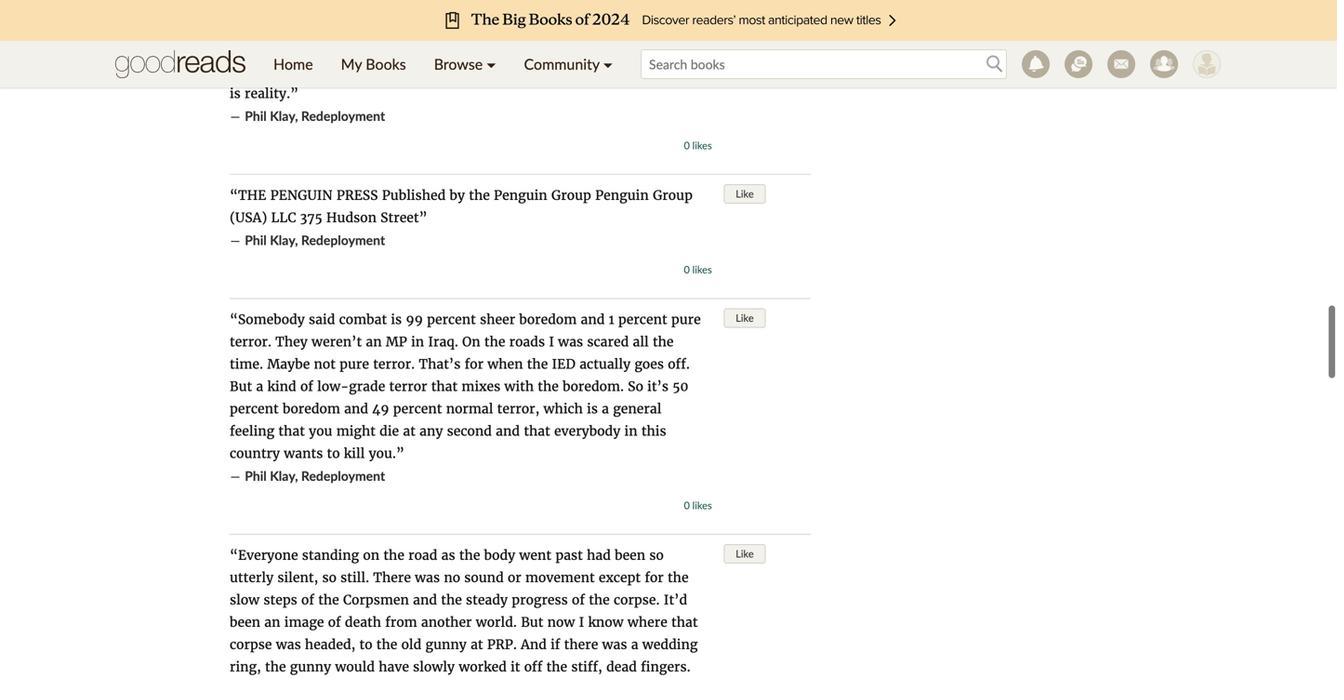 Task type: describe. For each thing, give the bounding box(es) containing it.
corpse
[[230, 636, 272, 653]]

off.
[[668, 356, 690, 373]]

home
[[274, 55, 313, 73]]

Search for books to add to your shelves search field
[[641, 49, 1008, 79]]

― inside "somebody said combat is 99 percent sheer boredom and 1 percent pure terror. they weren't an mp in iraq. on the roads i was scared all the time. maybe not pure terror. that's for when the ied actually goes off. but a kind of low-grade terror that mixes with the boredom. so it's 50 percent boredom and 49 percent normal terror, which is a general feeling that you might die at any second and that everybody in this country wants to kill you." ― phil klay, redeployment
[[230, 468, 241, 485]]

0 vertical spatial terror.
[[230, 334, 272, 350]]

50
[[673, 378, 689, 395]]

but inside "somebody said combat is 99 percent sheer boredom and 1 percent pure terror. they weren't an mp in iraq. on the roads i was scared all the time. maybe not pure terror. that's for when the ied actually goes off. but a kind of low-grade terror that mixes with the boredom. so it's 50 percent boredom and 49 percent normal terror, which is a general feeling that you might die at any second and that everybody in this country wants to kill you." ― phil klay, redeployment
[[230, 378, 252, 395]]

0 vertical spatial so
[[650, 547, 664, 564]]

was down image
[[276, 636, 301, 653]]

when
[[488, 356, 523, 373]]

1 vertical spatial a
[[602, 400, 609, 417]]

the up have
[[377, 636, 398, 653]]

redeployment inside "somebody said combat is 99 percent sheer boredom and 1 percent pure terror. they weren't an mp in iraq. on the roads i was scared all the time. maybe not pure terror. that's for when the ied actually goes off. but a kind of low-grade terror that mixes with the boredom. so it's 50 percent boredom and 49 percent normal terror, which is a general feeling that you might die at any second and that everybody in this country wants to kill you." ― phil klay, redeployment
[[301, 468, 385, 484]]

know
[[588, 614, 624, 631]]

sound
[[464, 569, 504, 586]]

if
[[551, 636, 560, 653]]

friend requests image
[[1151, 50, 1179, 78]]

the up it'd
[[668, 569, 689, 586]]

llc
[[271, 209, 296, 226]]

the up "which"
[[538, 378, 559, 395]]

1 vertical spatial been
[[230, 614, 261, 631]]

a inside "everyone standing on the road as the body went past had been so utterly silent, so still. there was no sound or movement except for the slow steps of the corpsmen and the steady progress of the corpse. it'd been an image of death from another world. but now i know where that corpse was headed, to the old gunny at prp. and if there was a wedding ring, the gunny would have slowly worked it off the stiff, dead fin
[[631, 636, 639, 653]]

was up dead
[[602, 636, 627, 653]]

for inside "everyone standing on the road as the body went past had been so utterly silent, so still. there was no sound or movement except for the slow steps of the corpsmen and the steady progress of the corpse. it'd been an image of death from another world. but now i know where that corpse was headed, to the old gunny at prp. and if there was a wedding ring, the gunny would have slowly worked it off the stiff, dead fin
[[645, 569, 664, 586]]

it
[[511, 659, 521, 675]]

browse ▾ button
[[420, 41, 510, 87]]

maybe
[[267, 356, 310, 373]]

penguin
[[270, 187, 333, 204]]

goes
[[635, 356, 664, 373]]

1 penguin from the left
[[494, 187, 548, 204]]

headed,
[[305, 636, 356, 653]]

the inside "the penguin press published by the penguin group penguin group (usa) llc 375 hudson street" ― phil klay, redeployment
[[469, 187, 490, 204]]

my books link
[[327, 41, 420, 87]]

steady
[[466, 592, 508, 608]]

with
[[505, 378, 534, 395]]

1 horizontal spatial is
[[587, 400, 598, 417]]

prp.
[[487, 636, 517, 653]]

for inside "somebody said combat is 99 percent sheer boredom and 1 percent pure terror. they weren't an mp in iraq. on the roads i was scared all the time. maybe not pure terror. that's for when the ied actually goes off. but a kind of low-grade terror that mixes with the boredom. so it's 50 percent boredom and 49 percent normal terror, which is a general feeling that you might die at any second and that everybody in this country wants to kill you." ― phil klay, redeployment
[[465, 356, 484, 373]]

corpsmen
[[343, 592, 409, 608]]

silent,
[[278, 569, 318, 586]]

3 like link from the top
[[724, 544, 766, 564]]

utterly
[[230, 569, 274, 586]]

past
[[556, 547, 583, 564]]

my group discussions image
[[1065, 50, 1093, 78]]

sam green image
[[1194, 50, 1221, 78]]

0 likes for 1
[[684, 499, 712, 512]]

"the penguin press published by the penguin group penguin group (usa) llc 375 hudson street" ― phil klay, redeployment
[[230, 187, 693, 249]]

the right ring,
[[265, 659, 286, 675]]

boredom.
[[563, 378, 624, 395]]

browse
[[434, 55, 483, 73]]

like link for "somebody said combat is 99 percent sheer boredom and 1 percent pure terror. they weren't an mp in iraq. on the roads i was scared all the time. maybe not pure terror. that's for when the ied actually goes off. but a kind of low-grade terror that mixes with the boredom. so it's 50 percent boredom and 49 percent normal terror, which is a general feeling that you might die at any second and that everybody in this country wants to kill you."
[[724, 308, 766, 328]]

on
[[363, 547, 380, 564]]

the up image
[[318, 592, 339, 608]]

they
[[276, 334, 308, 350]]

an inside "everyone standing on the road as the body went past had been so utterly silent, so still. there was no sound or movement except for the slow steps of the corpsmen and the steady progress of the corpse. it'd been an image of death from another world. but now i know where that corpse was headed, to the old gunny at prp. and if there was a wedding ring, the gunny would have slowly worked it off the stiff, dead fin
[[264, 614, 281, 631]]

2 group from the left
[[653, 187, 693, 204]]

any
[[420, 423, 443, 440]]

that up wants
[[279, 423, 305, 440]]

the up there
[[384, 547, 405, 564]]

everybody
[[554, 423, 621, 440]]

menu containing home
[[260, 41, 627, 87]]

0 likes for group
[[684, 263, 712, 276]]

375
[[300, 209, 323, 226]]

(usa)
[[230, 209, 267, 226]]

this
[[642, 423, 667, 440]]

no
[[444, 569, 461, 586]]

an inside "somebody said combat is 99 percent sheer boredom and 1 percent pure terror. they weren't an mp in iraq. on the roads i was scared all the time. maybe not pure terror. that's for when the ied actually goes off. but a kind of low-grade terror that mixes with the boredom. so it's 50 percent boredom and 49 percent normal terror, which is a general feeling that you might die at any second and that everybody in this country wants to kill you." ― phil klay, redeployment
[[366, 334, 382, 350]]

― phil klay, redeployment
[[230, 108, 385, 125]]

"the
[[230, 187, 266, 204]]

image
[[284, 614, 324, 631]]

street"
[[381, 209, 428, 226]]

and up might at the left
[[344, 400, 368, 417]]

have
[[379, 659, 409, 675]]

inbox image
[[1108, 50, 1136, 78]]

phil inside "the penguin press published by the penguin group penguin group (usa) llc 375 hudson street" ― phil klay, redeployment
[[245, 232, 267, 248]]

normal
[[446, 400, 493, 417]]

mp
[[386, 334, 407, 350]]

klay, inside "the penguin press published by the penguin group penguin group (usa) llc 375 hudson street" ― phil klay, redeployment
[[270, 232, 298, 248]]

2 penguin from the left
[[595, 187, 649, 204]]

phil inside ― phil klay, redeployment
[[245, 108, 267, 124]]

sheer
[[480, 311, 516, 328]]

road
[[409, 547, 438, 564]]

home link
[[260, 41, 327, 87]]

combat
[[339, 311, 387, 328]]

wants
[[284, 445, 323, 462]]

ring,
[[230, 659, 261, 675]]

ied
[[552, 356, 576, 373]]

my books
[[341, 55, 406, 73]]

"somebody
[[230, 311, 305, 328]]

feeling
[[230, 423, 275, 440]]

0 vertical spatial pure
[[672, 311, 701, 328]]

of up headed,
[[328, 614, 341, 631]]

off
[[524, 659, 543, 675]]

body
[[484, 547, 516, 564]]

steps
[[264, 592, 298, 608]]

you."
[[369, 445, 405, 462]]

0 horizontal spatial a
[[256, 378, 264, 395]]

1 0 from the top
[[684, 139, 690, 152]]

another
[[421, 614, 472, 631]]

0 horizontal spatial gunny
[[290, 659, 331, 675]]

that down that's
[[431, 378, 458, 395]]

said
[[309, 311, 335, 328]]

or
[[508, 569, 522, 586]]

where
[[628, 614, 668, 631]]

published
[[382, 187, 446, 204]]

1 0 likes from the top
[[684, 139, 712, 152]]

world.
[[476, 614, 517, 631]]

country
[[230, 445, 280, 462]]

iraq.
[[428, 334, 459, 350]]



Task type: vqa. For each thing, say whether or not it's contained in the screenshot.
us within the Work with us Authors Advertise Authors & ads blog API
no



Task type: locate. For each thing, give the bounding box(es) containing it.
1 vertical spatial so
[[322, 569, 337, 586]]

likes for 1
[[693, 499, 712, 512]]

1 horizontal spatial but
[[521, 614, 544, 631]]

3 ― from the top
[[230, 468, 241, 485]]

i right 'now'
[[579, 614, 584, 631]]

to left kill
[[327, 445, 340, 462]]

1 vertical spatial in
[[625, 423, 638, 440]]

1 vertical spatial redeployment link
[[301, 232, 385, 248]]

to down death
[[360, 636, 373, 653]]

2 0 from the top
[[684, 263, 690, 276]]

progress
[[512, 592, 568, 608]]

for down the on
[[465, 356, 484, 373]]

is left 99
[[391, 311, 402, 328]]

by
[[450, 187, 465, 204]]

0 vertical spatial like link
[[724, 184, 766, 204]]

1 vertical spatial 0 likes link
[[684, 263, 712, 276]]

hudson
[[326, 209, 377, 226]]

1 vertical spatial ―
[[230, 232, 241, 249]]

2 ▾ from the left
[[604, 55, 613, 73]]

terror,
[[497, 400, 540, 417]]

0 vertical spatial phil
[[245, 108, 267, 124]]

which
[[544, 400, 583, 417]]

redeployment link for combat
[[301, 468, 385, 484]]

1 group from the left
[[552, 187, 592, 204]]

was up ied
[[558, 334, 583, 350]]

of inside "somebody said combat is 99 percent sheer boredom and 1 percent pure terror. they weren't an mp in iraq. on the roads i was scared all the time. maybe not pure terror. that's for when the ied actually goes off. but a kind of low-grade terror that mixes with the boredom. so it's 50 percent boredom and 49 percent normal terror, which is a general feeling that you might die at any second and that everybody in this country wants to kill you." ― phil klay, redeployment
[[300, 378, 313, 395]]

redeployment link down kill
[[301, 468, 385, 484]]

1 vertical spatial is
[[587, 400, 598, 417]]

in left this at the left of the page
[[625, 423, 638, 440]]

1 vertical spatial an
[[264, 614, 281, 631]]

1 horizontal spatial a
[[602, 400, 609, 417]]

2 likes from the top
[[693, 263, 712, 276]]

3 redeployment link from the top
[[301, 468, 385, 484]]

2 0 likes link from the top
[[684, 263, 712, 276]]

0 horizontal spatial pure
[[340, 356, 369, 373]]

but down time.
[[230, 378, 252, 395]]

▾
[[487, 55, 496, 73], [604, 55, 613, 73]]

2 vertical spatial like
[[736, 547, 754, 560]]

1 horizontal spatial in
[[625, 423, 638, 440]]

0 horizontal spatial ▾
[[487, 55, 496, 73]]

phil inside "somebody said combat is 99 percent sheer boredom and 1 percent pure terror. they weren't an mp in iraq. on the roads i was scared all the time. maybe not pure terror. that's for when the ied actually goes off. but a kind of low-grade terror that mixes with the boredom. so it's 50 percent boredom and 49 percent normal terror, which is a general feeling that you might die at any second and that everybody in this country wants to kill you." ― phil klay, redeployment
[[245, 468, 267, 484]]

slowly
[[413, 659, 455, 675]]

▾ right browse at the left top of page
[[487, 55, 496, 73]]

1 vertical spatial phil
[[245, 232, 267, 248]]

0 horizontal spatial to
[[327, 445, 340, 462]]

1 horizontal spatial so
[[650, 547, 664, 564]]

percent up all
[[619, 311, 668, 328]]

terror. down mp
[[373, 356, 415, 373]]

all
[[633, 334, 649, 350]]

2 vertical spatial likes
[[693, 499, 712, 512]]

klay, down wants
[[270, 468, 298, 484]]

boredom up you
[[283, 400, 340, 417]]

1 redeployment from the top
[[301, 108, 385, 124]]

terror.
[[230, 334, 272, 350], [373, 356, 415, 373]]

1 klay, from the top
[[270, 108, 298, 124]]

▾ inside dropdown button
[[487, 55, 496, 73]]

1 horizontal spatial to
[[360, 636, 373, 653]]

a down where on the left
[[631, 636, 639, 653]]

redeployment
[[301, 108, 385, 124], [301, 232, 385, 248], [301, 468, 385, 484]]

wedding
[[643, 636, 698, 653]]

0 horizontal spatial is
[[391, 311, 402, 328]]

for
[[465, 356, 484, 373], [645, 569, 664, 586]]

low-
[[317, 378, 349, 395]]

slow
[[230, 592, 260, 608]]

there
[[564, 636, 598, 653]]

been
[[615, 547, 646, 564], [230, 614, 261, 631]]

1 horizontal spatial at
[[471, 636, 483, 653]]

so
[[650, 547, 664, 564], [322, 569, 337, 586]]

1 phil from the top
[[245, 108, 267, 124]]

klay, inside "somebody said combat is 99 percent sheer boredom and 1 percent pure terror. they weren't an mp in iraq. on the roads i was scared all the time. maybe not pure terror. that's for when the ied actually goes off. but a kind of low-grade terror that mixes with the boredom. so it's 50 percent boredom and 49 percent normal terror, which is a general feeling that you might die at any second and that everybody in this country wants to kill you." ― phil klay, redeployment
[[270, 468, 298, 484]]

1 horizontal spatial terror.
[[373, 356, 415, 373]]

on
[[462, 334, 481, 350]]

roads
[[509, 334, 545, 350]]

1 vertical spatial at
[[471, 636, 483, 653]]

2 like link from the top
[[724, 308, 766, 328]]

to inside "somebody said combat is 99 percent sheer boredom and 1 percent pure terror. they weren't an mp in iraq. on the roads i was scared all the time. maybe not pure terror. that's for when the ied actually goes off. but a kind of low-grade terror that mixes with the boredom. so it's 50 percent boredom and 49 percent normal terror, which is a general feeling that you might die at any second and that everybody in this country wants to kill you." ― phil klay, redeployment
[[327, 445, 340, 462]]

1 horizontal spatial been
[[615, 547, 646, 564]]

but up and
[[521, 614, 544, 631]]

▾ for browse ▾
[[487, 55, 496, 73]]

2 redeployment link from the top
[[301, 232, 385, 248]]

actually
[[580, 356, 631, 373]]

1 vertical spatial 0 likes
[[684, 263, 712, 276]]

die
[[380, 423, 399, 440]]

death
[[345, 614, 381, 631]]

books
[[366, 55, 406, 73]]

the down if at the bottom of page
[[547, 659, 568, 675]]

2 vertical spatial phil
[[245, 468, 267, 484]]

1 vertical spatial like link
[[724, 308, 766, 328]]

▾ for community ▾
[[604, 55, 613, 73]]

0 vertical spatial to
[[327, 445, 340, 462]]

1 vertical spatial i
[[579, 614, 584, 631]]

a down boredom.
[[602, 400, 609, 417]]

weren't
[[312, 334, 362, 350]]

like for "the penguin press published by the penguin group penguin group (usa) llc 375 hudson street"
[[736, 187, 754, 200]]

from
[[385, 614, 417, 631]]

redeployment link down hudson
[[301, 232, 385, 248]]

1 ― from the top
[[230, 108, 241, 125]]

2 phil from the top
[[245, 232, 267, 248]]

my
[[341, 55, 362, 73]]

1 horizontal spatial pure
[[672, 311, 701, 328]]

had
[[587, 547, 611, 564]]

second
[[447, 423, 492, 440]]

3 0 likes link from the top
[[684, 499, 712, 512]]

the down sheer
[[485, 334, 506, 350]]

percent up feeling
[[230, 400, 279, 417]]

old
[[401, 636, 422, 653]]

grade
[[349, 378, 385, 395]]

redeployment link down my
[[301, 108, 385, 124]]

boredom up roads
[[519, 311, 577, 328]]

and up another
[[413, 592, 437, 608]]

0 likes
[[684, 139, 712, 152], [684, 263, 712, 276], [684, 499, 712, 512]]

1 vertical spatial likes
[[693, 263, 712, 276]]

pure up off.
[[672, 311, 701, 328]]

been down the slow
[[230, 614, 261, 631]]

in right mp
[[411, 334, 424, 350]]

0 horizontal spatial been
[[230, 614, 261, 631]]

stiff,
[[572, 659, 603, 675]]

― down country
[[230, 468, 241, 485]]

the down roads
[[527, 356, 548, 373]]

1 vertical spatial pure
[[340, 356, 369, 373]]

"everyone
[[230, 547, 298, 564]]

2 vertical spatial 0 likes link
[[684, 499, 712, 512]]

menu
[[260, 41, 627, 87]]

1 vertical spatial 0
[[684, 263, 690, 276]]

klay, down "home" link on the top left of page
[[270, 108, 298, 124]]

and
[[521, 636, 547, 653]]

1 vertical spatial redeployment
[[301, 232, 385, 248]]

that's
[[419, 356, 461, 373]]

1 vertical spatial but
[[521, 614, 544, 631]]

0 for 1
[[684, 499, 690, 512]]

redeployment down hudson
[[301, 232, 385, 248]]

so
[[628, 378, 644, 395]]

there
[[373, 569, 411, 586]]

redeployment link for press
[[301, 232, 385, 248]]

of up 'now'
[[572, 592, 585, 608]]

3 redeployment from the top
[[301, 468, 385, 484]]

terror. up time.
[[230, 334, 272, 350]]

0 vertical spatial like
[[736, 187, 754, 200]]

1 vertical spatial terror.
[[373, 356, 415, 373]]

in
[[411, 334, 424, 350], [625, 423, 638, 440]]

0
[[684, 139, 690, 152], [684, 263, 690, 276], [684, 499, 690, 512]]

3 like from the top
[[736, 547, 754, 560]]

0 vertical spatial but
[[230, 378, 252, 395]]

likes for group
[[693, 263, 712, 276]]

1 horizontal spatial i
[[579, 614, 584, 631]]

at right die
[[403, 423, 416, 440]]

2 redeployment from the top
[[301, 232, 385, 248]]

redeployment link
[[301, 108, 385, 124], [301, 232, 385, 248], [301, 468, 385, 484]]

phil down (usa)
[[245, 232, 267, 248]]

0 vertical spatial ―
[[230, 108, 241, 125]]

0 vertical spatial redeployment
[[301, 108, 385, 124]]

0 vertical spatial in
[[411, 334, 424, 350]]

0 vertical spatial an
[[366, 334, 382, 350]]

1 0 likes link from the top
[[684, 139, 712, 152]]

1 redeployment link from the top
[[301, 108, 385, 124]]

2 like from the top
[[736, 312, 754, 324]]

1 horizontal spatial gunny
[[426, 636, 467, 653]]

2 vertical spatial a
[[631, 636, 639, 653]]

percent up iraq.
[[427, 311, 476, 328]]

1 ▾ from the left
[[487, 55, 496, 73]]

worked
[[459, 659, 507, 675]]

still.
[[341, 569, 369, 586]]

1 vertical spatial for
[[645, 569, 664, 586]]

for up the corpse.
[[645, 569, 664, 586]]

redeployment inside ― phil klay, redeployment
[[301, 108, 385, 124]]

2 vertical spatial redeployment
[[301, 468, 385, 484]]

3 0 likes from the top
[[684, 499, 712, 512]]

0 vertical spatial gunny
[[426, 636, 467, 653]]

at inside "everyone standing on the road as the body went past had been so utterly silent, so still. there was no sound or movement except for the slow steps of the corpsmen and the steady progress of the corpse. it'd been an image of death from another world. but now i know where that corpse was headed, to the old gunny at prp. and if there was a wedding ring, the gunny would have slowly worked it off the stiff, dead fin
[[471, 636, 483, 653]]

phil down country
[[245, 468, 267, 484]]

as
[[442, 547, 456, 564]]

0 horizontal spatial penguin
[[494, 187, 548, 204]]

2 vertical spatial 0 likes
[[684, 499, 712, 512]]

0 vertical spatial boredom
[[519, 311, 577, 328]]

1 horizontal spatial for
[[645, 569, 664, 586]]

it'd
[[664, 592, 688, 608]]

0 for group
[[684, 263, 690, 276]]

0 horizontal spatial at
[[403, 423, 416, 440]]

is down boredom.
[[587, 400, 598, 417]]

1 like link from the top
[[724, 184, 766, 204]]

1 vertical spatial gunny
[[290, 659, 331, 675]]

0 horizontal spatial boredom
[[283, 400, 340, 417]]

0 likes link for group
[[684, 263, 712, 276]]

― inside "the penguin press published by the penguin group penguin group (usa) llc 375 hudson street" ― phil klay, redeployment
[[230, 232, 241, 249]]

mixes
[[462, 378, 501, 395]]

0 horizontal spatial an
[[264, 614, 281, 631]]

of right "kind"
[[300, 378, 313, 395]]

phil
[[245, 108, 267, 124], [245, 232, 267, 248], [245, 468, 267, 484]]

and down terror, at bottom
[[496, 423, 520, 440]]

the right all
[[653, 334, 674, 350]]

2 ― from the top
[[230, 232, 241, 249]]

but inside "everyone standing on the road as the body went past had been so utterly silent, so still. there was no sound or movement except for the slow steps of the corpsmen and the steady progress of the corpse. it'd been an image of death from another world. but now i know where that corpse was headed, to the old gunny at prp. and if there was a wedding ring, the gunny would have slowly worked it off the stiff, dead fin
[[521, 614, 544, 631]]

i inside "somebody said combat is 99 percent sheer boredom and 1 percent pure terror. they weren't an mp in iraq. on the roads i was scared all the time. maybe not pure terror. that's for when the ied actually goes off. but a kind of low-grade terror that mixes with the boredom. so it's 50 percent boredom and 49 percent normal terror, which is a general feeling that you might die at any second and that everybody in this country wants to kill you." ― phil klay, redeployment
[[549, 334, 554, 350]]

would
[[335, 659, 375, 675]]

2 vertical spatial like link
[[724, 544, 766, 564]]

0 horizontal spatial but
[[230, 378, 252, 395]]

the right by
[[469, 187, 490, 204]]

1 vertical spatial to
[[360, 636, 373, 653]]

2 0 likes from the top
[[684, 263, 712, 276]]

that down terror, at bottom
[[524, 423, 551, 440]]

2 vertical spatial klay,
[[270, 468, 298, 484]]

except
[[599, 569, 641, 586]]

0 horizontal spatial terror.
[[230, 334, 272, 350]]

phil down "home" link on the top left of page
[[245, 108, 267, 124]]

1 like from the top
[[736, 187, 754, 200]]

an left mp
[[366, 334, 382, 350]]

pure up grade on the bottom left of the page
[[340, 356, 369, 373]]

was down road at left bottom
[[415, 569, 440, 586]]

the down no
[[441, 592, 462, 608]]

redeployment inside "the penguin press published by the penguin group penguin group (usa) llc 375 hudson street" ― phil klay, redeployment
[[301, 232, 385, 248]]

2 vertical spatial 0
[[684, 499, 690, 512]]

percent down terror
[[393, 400, 442, 417]]

of
[[300, 378, 313, 395], [301, 592, 314, 608], [572, 592, 585, 608], [328, 614, 341, 631]]

at up worked
[[471, 636, 483, 653]]

a left "kind"
[[256, 378, 264, 395]]

movement
[[526, 569, 595, 586]]

community
[[524, 55, 600, 73]]

1 horizontal spatial boredom
[[519, 311, 577, 328]]

might
[[336, 423, 376, 440]]

redeployment down my
[[301, 108, 385, 124]]

community ▾
[[524, 55, 613, 73]]

0 horizontal spatial for
[[465, 356, 484, 373]]

penguin
[[494, 187, 548, 204], [595, 187, 649, 204]]

dead
[[607, 659, 637, 675]]

gunny down another
[[426, 636, 467, 653]]

and left the 1
[[581, 311, 605, 328]]

99
[[406, 311, 423, 328]]

been up the except at left
[[615, 547, 646, 564]]

to inside "everyone standing on the road as the body went past had been so utterly silent, so still. there was no sound or movement except for the slow steps of the corpsmen and the steady progress of the corpse. it'd been an image of death from another world. but now i know where that corpse was headed, to the old gunny at prp. and if there was a wedding ring, the gunny would have slowly worked it off the stiff, dead fin
[[360, 636, 373, 653]]

▾ inside dropdown button
[[604, 55, 613, 73]]

0 vertical spatial i
[[549, 334, 554, 350]]

group
[[552, 187, 592, 204], [653, 187, 693, 204]]

gunny down headed,
[[290, 659, 331, 675]]

0 horizontal spatial in
[[411, 334, 424, 350]]

like for "somebody said combat is 99 percent sheer boredom and 1 percent pure terror. they weren't an mp in iraq. on the roads i was scared all the time. maybe not pure terror. that's for when the ied actually goes off. but a kind of low-grade terror that mixes with the boredom. so it's 50 percent boredom and 49 percent normal terror, which is a general feeling that you might die at any second and that everybody in this country wants to kill you."
[[736, 312, 754, 324]]

▾ right community
[[604, 55, 613, 73]]

0 vertical spatial is
[[391, 311, 402, 328]]

0 vertical spatial a
[[256, 378, 264, 395]]

― up "the
[[230, 108, 241, 125]]

3 phil from the top
[[245, 468, 267, 484]]

to
[[327, 445, 340, 462], [360, 636, 373, 653]]

community ▾ button
[[510, 41, 627, 87]]

1 vertical spatial klay,
[[270, 232, 298, 248]]

1 horizontal spatial group
[[653, 187, 693, 204]]

1 horizontal spatial penguin
[[595, 187, 649, 204]]

time.
[[230, 356, 263, 373]]

0 vertical spatial 0 likes link
[[684, 139, 712, 152]]

an
[[366, 334, 382, 350], [264, 614, 281, 631]]

klay, inside ― phil klay, redeployment
[[270, 108, 298, 124]]

1 vertical spatial boredom
[[283, 400, 340, 417]]

an down steps
[[264, 614, 281, 631]]

and
[[581, 311, 605, 328], [344, 400, 368, 417], [496, 423, 520, 440], [413, 592, 437, 608]]

Search books text field
[[641, 49, 1008, 79]]

0 horizontal spatial i
[[549, 334, 554, 350]]

at inside "somebody said combat is 99 percent sheer boredom and 1 percent pure terror. they weren't an mp in iraq. on the roads i was scared all the time. maybe not pure terror. that's for when the ied actually goes off. but a kind of low-grade terror that mixes with the boredom. so it's 50 percent boredom and 49 percent normal terror, which is a general feeling that you might die at any second and that everybody in this country wants to kill you." ― phil klay, redeployment
[[403, 423, 416, 440]]

it's
[[648, 378, 669, 395]]

kind
[[267, 378, 297, 395]]

so up it'd
[[650, 547, 664, 564]]

general
[[613, 400, 662, 417]]

1 likes from the top
[[693, 139, 712, 152]]

0 vertical spatial for
[[465, 356, 484, 373]]

corpse.
[[614, 592, 660, 608]]

1 vertical spatial like
[[736, 312, 754, 324]]

1 horizontal spatial ▾
[[604, 55, 613, 73]]

the up know
[[589, 592, 610, 608]]

the right the 'as'
[[459, 547, 480, 564]]

0 vertical spatial at
[[403, 423, 416, 440]]

you
[[309, 423, 333, 440]]

notifications image
[[1022, 50, 1050, 78]]

so down standing
[[322, 569, 337, 586]]

gunny
[[426, 636, 467, 653], [290, 659, 331, 675]]

that down it'd
[[672, 614, 698, 631]]

0 vertical spatial 0 likes
[[684, 139, 712, 152]]

0 vertical spatial likes
[[693, 139, 712, 152]]

3 likes from the top
[[693, 499, 712, 512]]

i inside "everyone standing on the road as the body went past had been so utterly silent, so still. there was no sound or movement except for the slow steps of the corpsmen and the steady progress of the corpse. it'd been an image of death from another world. but now i know where that corpse was headed, to the old gunny at prp. and if there was a wedding ring, the gunny would have slowly worked it off the stiff, dead fin
[[579, 614, 584, 631]]

press
[[337, 187, 378, 204]]

like link for "the penguin press published by the penguin group penguin group (usa) llc 375 hudson street"
[[724, 184, 766, 204]]

i right roads
[[549, 334, 554, 350]]

that
[[431, 378, 458, 395], [279, 423, 305, 440], [524, 423, 551, 440], [672, 614, 698, 631]]

3 klay, from the top
[[270, 468, 298, 484]]

0 horizontal spatial group
[[552, 187, 592, 204]]

0 vertical spatial 0
[[684, 139, 690, 152]]

standing
[[302, 547, 359, 564]]

― down (usa)
[[230, 232, 241, 249]]

0 likes link for 1
[[684, 499, 712, 512]]

redeployment down kill
[[301, 468, 385, 484]]

percent
[[427, 311, 476, 328], [619, 311, 668, 328], [230, 400, 279, 417], [393, 400, 442, 417]]

2 vertical spatial ―
[[230, 468, 241, 485]]

went
[[519, 547, 552, 564]]

klay, down the llc
[[270, 232, 298, 248]]

2 horizontal spatial a
[[631, 636, 639, 653]]

that inside "everyone standing on the road as the body went past had been so utterly silent, so still. there was no sound or movement except for the slow steps of the corpsmen and the steady progress of the corpse. it'd been an image of death from another world. but now i know where that corpse was headed, to the old gunny at prp. and if there was a wedding ring, the gunny would have slowly worked it off the stiff, dead fin
[[672, 614, 698, 631]]

of up image
[[301, 592, 314, 608]]

0 vertical spatial redeployment link
[[301, 108, 385, 124]]

and inside "everyone standing on the road as the body went past had been so utterly silent, so still. there was no sound or movement except for the slow steps of the corpsmen and the steady progress of the corpse. it'd been an image of death from another world. but now i know where that corpse was headed, to the old gunny at prp. and if there was a wedding ring, the gunny would have slowly worked it off the stiff, dead fin
[[413, 592, 437, 608]]

2 klay, from the top
[[270, 232, 298, 248]]

was inside "somebody said combat is 99 percent sheer boredom and 1 percent pure terror. they weren't an mp in iraq. on the roads i was scared all the time. maybe not pure terror. that's for when the ied actually goes off. but a kind of low-grade terror that mixes with the boredom. so it's 50 percent boredom and 49 percent normal terror, which is a general feeling that you might die at any second and that everybody in this country wants to kill you." ― phil klay, redeployment
[[558, 334, 583, 350]]

0 vertical spatial been
[[615, 547, 646, 564]]

1 horizontal spatial an
[[366, 334, 382, 350]]

klay,
[[270, 108, 298, 124], [270, 232, 298, 248], [270, 468, 298, 484]]

0 horizontal spatial so
[[322, 569, 337, 586]]

now
[[548, 614, 575, 631]]

0 vertical spatial klay,
[[270, 108, 298, 124]]

3 0 from the top
[[684, 499, 690, 512]]



